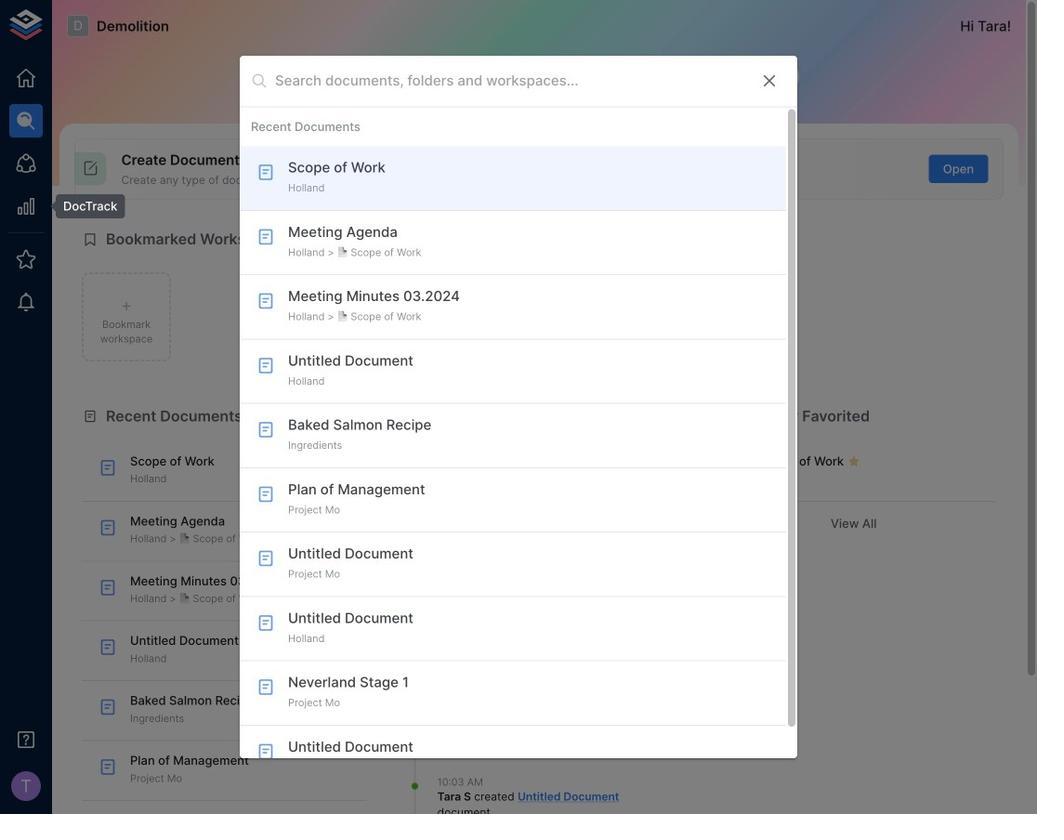 Task type: vqa. For each thing, say whether or not it's contained in the screenshot.
tooltip
yes



Task type: locate. For each thing, give the bounding box(es) containing it.
dialog
[[240, 56, 798, 790]]

tooltip
[[43, 194, 125, 219]]



Task type: describe. For each thing, give the bounding box(es) containing it.
Search documents, folders and workspaces... text field
[[275, 67, 746, 95]]



